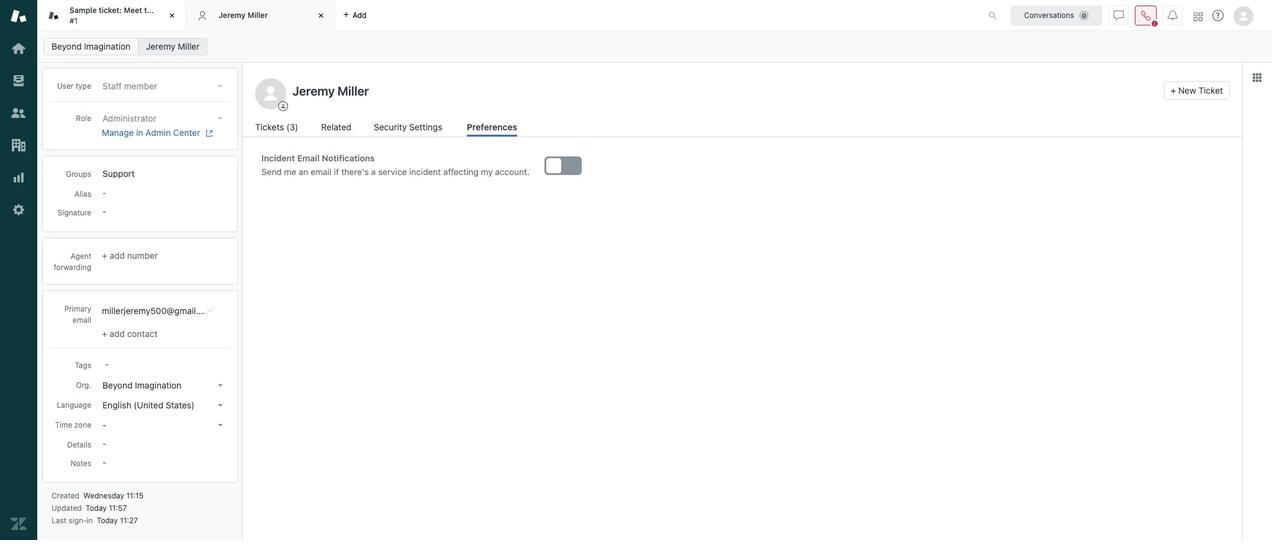 Task type: locate. For each thing, give the bounding box(es) containing it.
email left if
[[311, 167, 332, 177]]

created
[[52, 491, 79, 500]]

jeremy miller
[[219, 10, 268, 20], [146, 41, 200, 52]]

jeremy miller tab
[[186, 0, 335, 31]]

user type
[[57, 81, 91, 91]]

send
[[261, 167, 282, 177]]

zone
[[74, 420, 91, 430]]

tab
[[37, 0, 186, 31]]

0 vertical spatial in
[[136, 127, 143, 138]]

beyond imagination link
[[43, 38, 139, 55]]

0 vertical spatial today
[[86, 504, 107, 513]]

today
[[86, 504, 107, 513], [97, 516, 118, 525]]

org.
[[76, 381, 91, 390]]

1 vertical spatial arrow down image
[[218, 117, 223, 120]]

my
[[481, 167, 493, 177]]

number
[[127, 250, 158, 261]]

signature
[[58, 208, 91, 217]]

button displays agent's chat status as invisible. image
[[1114, 10, 1124, 20]]

wednesday
[[83, 491, 124, 500]]

main element
[[0, 0, 37, 540]]

0 horizontal spatial miller
[[178, 41, 200, 52]]

2 vertical spatial arrow down image
[[218, 384, 223, 387]]

tickets
[[255, 122, 284, 132]]

get help image
[[1213, 10, 1224, 21]]

1 horizontal spatial beyond
[[102, 380, 133, 391]]

language
[[57, 401, 91, 410]]

today down 11:57
[[97, 516, 118, 525]]

1 vertical spatial +
[[102, 250, 107, 261]]

contact
[[127, 328, 158, 339]]

beyond imagination up the english (united states)
[[102, 380, 181, 391]]

+ left new
[[1171, 85, 1176, 96]]

1 vertical spatial jeremy miller
[[146, 41, 200, 52]]

agent forwarding
[[54, 251, 91, 272]]

0 horizontal spatial jeremy miller
[[146, 41, 200, 52]]

jeremy inside the jeremy miller link
[[146, 41, 175, 52]]

beyond imagination button
[[99, 377, 228, 394]]

0 vertical spatial jeremy miller
[[219, 10, 268, 20]]

0 vertical spatial +
[[1171, 85, 1176, 96]]

arrow down image inside english (united states) button
[[218, 404, 223, 407]]

beyond inside beyond imagination link
[[52, 41, 82, 52]]

1 horizontal spatial close image
[[315, 9, 327, 22]]

arrow down image inside staff member button
[[218, 85, 223, 88]]

0 vertical spatial miller
[[248, 10, 268, 20]]

add button
[[335, 0, 374, 30]]

arrow down image
[[218, 404, 223, 407], [218, 424, 223, 427]]

3 arrow down image from the top
[[218, 384, 223, 387]]

0 vertical spatial imagination
[[84, 41, 131, 52]]

beyond inside beyond imagination button
[[102, 380, 133, 391]]

jeremy inside jeremy miller tab
[[219, 10, 246, 20]]

0 vertical spatial arrow down image
[[218, 404, 223, 407]]

close image
[[166, 9, 178, 22], [315, 9, 327, 22]]

+ left contact
[[102, 328, 107, 339]]

notes
[[71, 459, 91, 468]]

- field
[[100, 358, 228, 371]]

2 vertical spatial +
[[102, 328, 107, 339]]

add for add number
[[110, 250, 125, 261]]

affecting
[[443, 167, 479, 177]]

1 vertical spatial miller
[[178, 41, 200, 52]]

imagination inside secondary element
[[84, 41, 131, 52]]

there's
[[341, 167, 369, 177]]

2 close image from the left
[[315, 9, 327, 22]]

arrow down image for beyond imagination
[[218, 384, 223, 387]]

arrow down image inside administrator button
[[218, 117, 223, 120]]

0 vertical spatial beyond
[[52, 41, 82, 52]]

miller inside secondary element
[[178, 41, 200, 52]]

1 arrow down image from the top
[[218, 85, 223, 88]]

imagination down sample ticket: meet the ticket #1 at the top
[[84, 41, 131, 52]]

beyond imagination down #1
[[52, 41, 131, 52]]

11:15
[[126, 491, 143, 500]]

imagination
[[84, 41, 131, 52], [135, 380, 181, 391]]

1 vertical spatial arrow down image
[[218, 424, 223, 427]]

if
[[334, 167, 339, 177]]

1 vertical spatial today
[[97, 516, 118, 525]]

1 vertical spatial jeremy
[[146, 41, 175, 52]]

imagination up english (united states) button
[[135, 380, 181, 391]]

add
[[353, 10, 367, 20], [110, 250, 125, 261], [110, 328, 125, 339]]

zendesk products image
[[1194, 12, 1203, 21]]

arrow down image
[[218, 85, 223, 88], [218, 117, 223, 120], [218, 384, 223, 387]]

agent
[[71, 251, 91, 261]]

arrow down image for staff member
[[218, 85, 223, 88]]

None text field
[[289, 81, 1159, 100]]

1 vertical spatial beyond
[[102, 380, 133, 391]]

arrow down image for english (united states)
[[218, 404, 223, 407]]

arrow down image right states)
[[218, 404, 223, 407]]

new
[[1179, 85, 1196, 96]]

0 vertical spatial add
[[353, 10, 367, 20]]

tabs tab list
[[37, 0, 976, 31]]

miller
[[248, 10, 268, 20], [178, 41, 200, 52]]

email
[[311, 167, 332, 177], [73, 315, 91, 325]]

0 horizontal spatial jeremy
[[146, 41, 175, 52]]

1 horizontal spatial jeremy miller
[[219, 10, 268, 20]]

+ new ticket button
[[1164, 81, 1230, 100]]

sample ticket: meet the ticket #1
[[70, 6, 179, 25]]

0 horizontal spatial email
[[73, 315, 91, 325]]

details
[[67, 440, 91, 450]]

zendesk support image
[[11, 8, 27, 24]]

arrow down image down english (united states) button
[[218, 424, 223, 427]]

(3)
[[286, 122, 298, 132]]

1 horizontal spatial email
[[311, 167, 332, 177]]

organizations image
[[11, 137, 27, 153]]

-
[[102, 420, 106, 430]]

2 vertical spatial add
[[110, 328, 125, 339]]

apps image
[[1253, 73, 1262, 83]]

jeremy miller link
[[138, 38, 208, 55]]

today down wednesday
[[86, 504, 107, 513]]

1 horizontal spatial miller
[[248, 10, 268, 20]]

1 horizontal spatial jeremy
[[219, 10, 246, 20]]

1 close image from the left
[[166, 9, 178, 22]]

email down primary
[[73, 315, 91, 325]]

incident
[[261, 153, 295, 163]]

0 horizontal spatial beyond
[[52, 41, 82, 52]]

close image right the
[[166, 9, 178, 22]]

english (united states) button
[[99, 397, 228, 414]]

0 horizontal spatial close image
[[166, 9, 178, 22]]

secondary element
[[37, 34, 1272, 59]]

0 horizontal spatial in
[[87, 516, 93, 525]]

1 horizontal spatial imagination
[[135, 380, 181, 391]]

imagination inside button
[[135, 380, 181, 391]]

beyond down #1
[[52, 41, 82, 52]]

+
[[1171, 85, 1176, 96], [102, 250, 107, 261], [102, 328, 107, 339]]

+ inside button
[[1171, 85, 1176, 96]]

preferences link
[[467, 120, 517, 137]]

1 vertical spatial beyond imagination
[[102, 380, 181, 391]]

jeremy
[[219, 10, 246, 20], [146, 41, 175, 52]]

0 horizontal spatial imagination
[[84, 41, 131, 52]]

in down administrator on the top of page
[[136, 127, 143, 138]]

0 vertical spatial email
[[311, 167, 332, 177]]

0 vertical spatial arrow down image
[[218, 85, 223, 88]]

last
[[52, 516, 66, 525]]

beyond
[[52, 41, 82, 52], [102, 380, 133, 391]]

arrow down image inside beyond imagination button
[[218, 384, 223, 387]]

close image left 'add' popup button
[[315, 9, 327, 22]]

add for add contact
[[110, 328, 125, 339]]

tickets (3)
[[255, 122, 298, 132]]

1 vertical spatial in
[[87, 516, 93, 525]]

manage in admin center link
[[102, 127, 223, 138]]

2 arrow down image from the top
[[218, 117, 223, 120]]

0 vertical spatial beyond imagination
[[52, 41, 131, 52]]

arrow down image inside the - button
[[218, 424, 223, 427]]

primary email
[[64, 304, 91, 325]]

member
[[124, 81, 157, 91]]

1 vertical spatial add
[[110, 250, 125, 261]]

+ right agent
[[102, 250, 107, 261]]

time zone
[[55, 420, 91, 430]]

2 arrow down image from the top
[[218, 424, 223, 427]]

email
[[297, 153, 320, 163]]

1 vertical spatial imagination
[[135, 380, 181, 391]]

0 vertical spatial jeremy
[[219, 10, 246, 20]]

1 horizontal spatial in
[[136, 127, 143, 138]]

1 vertical spatial email
[[73, 315, 91, 325]]

email inside 'incident email notifications send me an email if there's a service incident affecting my account.'
[[311, 167, 332, 177]]

security settings link
[[374, 120, 446, 137]]

beyond up english
[[102, 380, 133, 391]]

1 arrow down image from the top
[[218, 404, 223, 407]]

in down wednesday
[[87, 516, 93, 525]]

views image
[[11, 73, 27, 89]]



Task type: describe. For each thing, give the bounding box(es) containing it.
miller inside tab
[[248, 10, 268, 20]]

created wednesday 11:15 updated today 11:57 last sign-in today 11:27
[[52, 491, 143, 525]]

zendesk image
[[11, 516, 27, 532]]

incident
[[409, 167, 441, 177]]

close image inside jeremy miller tab
[[315, 9, 327, 22]]

jeremy miller inside secondary element
[[146, 41, 200, 52]]

alias
[[75, 189, 91, 199]]

- button
[[99, 417, 228, 434]]

+ for + add contact
[[102, 328, 107, 339]]

+ for + new ticket
[[1171, 85, 1176, 96]]

preferences
[[467, 122, 517, 132]]

admin
[[146, 127, 171, 138]]

conversations button
[[1011, 5, 1103, 25]]

security
[[374, 122, 407, 132]]

primary
[[64, 304, 91, 314]]

english
[[102, 400, 131, 410]]

administrator button
[[99, 110, 228, 127]]

in inside 'created wednesday 11:15 updated today 11:57 last sign-in today 11:27'
[[87, 516, 93, 525]]

conversations
[[1024, 10, 1074, 20]]

beyond imagination inside secondary element
[[52, 41, 131, 52]]

a
[[371, 167, 376, 177]]

tickets (3) link
[[255, 120, 300, 137]]

manage
[[102, 127, 134, 138]]

millerjeremy500@gmail.com
[[102, 306, 216, 316]]

tab containing sample ticket: meet the ticket
[[37, 0, 186, 31]]

incident email notifications send me an email if there's a service incident affecting my account.
[[261, 153, 530, 177]]

admin image
[[11, 202, 27, 218]]

add inside popup button
[[353, 10, 367, 20]]

staff
[[102, 81, 122, 91]]

settings
[[409, 122, 442, 132]]

center
[[173, 127, 200, 138]]

role
[[76, 114, 91, 123]]

tags
[[75, 361, 91, 370]]

account.
[[495, 167, 530, 177]]

ticket
[[1199, 85, 1223, 96]]

states)
[[166, 400, 195, 410]]

get started image
[[11, 40, 27, 57]]

+ new ticket
[[1171, 85, 1223, 96]]

+ add contact
[[102, 328, 158, 339]]

manage in admin center
[[102, 127, 200, 138]]

notifications
[[322, 153, 375, 163]]

meet
[[124, 6, 142, 15]]

customers image
[[11, 105, 27, 121]]

service
[[378, 167, 407, 177]]

sign-
[[69, 516, 87, 525]]

security settings
[[374, 122, 442, 132]]

administrator
[[102, 113, 156, 124]]

related link
[[321, 120, 353, 137]]

time
[[55, 420, 72, 430]]

me
[[284, 167, 296, 177]]

groups
[[66, 170, 91, 179]]

+ add number
[[102, 250, 158, 261]]

+ for + add number
[[102, 250, 107, 261]]

arrow down image for -
[[218, 424, 223, 427]]

ticket
[[158, 6, 179, 15]]

notifications image
[[1168, 10, 1178, 20]]

ticket:
[[99, 6, 122, 15]]

11:27
[[120, 516, 138, 525]]

forwarding
[[54, 263, 91, 272]]

related
[[321, 122, 352, 132]]

english (united states)
[[102, 400, 195, 410]]

updated
[[52, 504, 82, 513]]

sample
[[70, 6, 97, 15]]

an
[[299, 167, 308, 177]]

type
[[76, 81, 91, 91]]

staff member button
[[99, 78, 228, 95]]

arrow down image for administrator
[[218, 117, 223, 120]]

support
[[102, 168, 135, 179]]

(united
[[134, 400, 163, 410]]

#1
[[70, 16, 78, 25]]

beyond imagination inside button
[[102, 380, 181, 391]]

11:57
[[109, 504, 127, 513]]

jeremy miller inside tab
[[219, 10, 268, 20]]

reporting image
[[11, 170, 27, 186]]

email inside primary email
[[73, 315, 91, 325]]

the
[[144, 6, 156, 15]]

user
[[57, 81, 74, 91]]

staff member
[[102, 81, 157, 91]]



Task type: vqa. For each thing, say whether or not it's contained in the screenshot.
bottom add
yes



